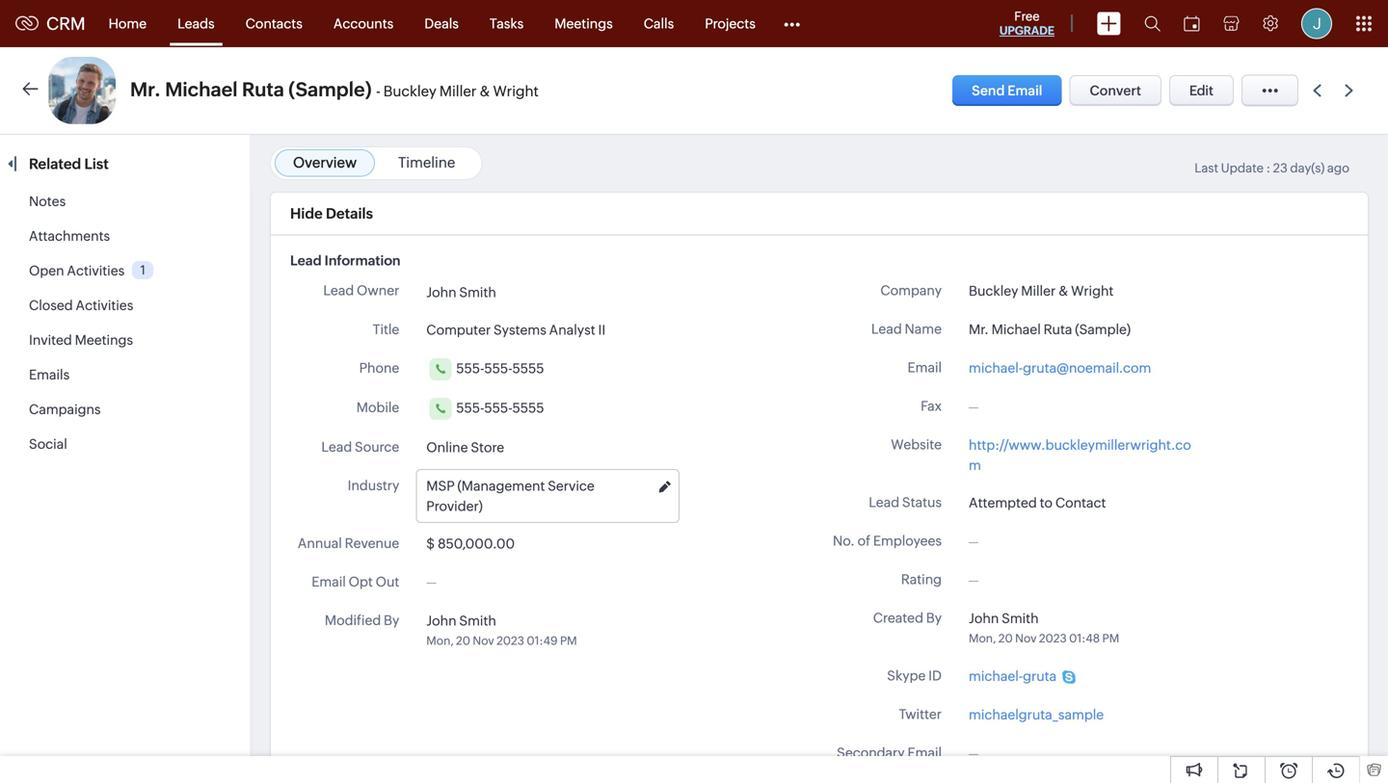 Task type: vqa. For each thing, say whether or not it's contained in the screenshot.
Computer Systems Analyst II
yes



Task type: describe. For each thing, give the bounding box(es) containing it.
01:49
[[527, 635, 558, 648]]

related list
[[29, 156, 112, 173]]

1 vertical spatial buckley
[[969, 284, 1019, 299]]

closed activities
[[29, 298, 133, 313]]

emails link
[[29, 367, 70, 383]]

nov for modified by
[[473, 635, 494, 648]]

& inside mr. michael ruta (sample) - buckley miller & wright
[[480, 83, 490, 100]]

gruta@noemail.com
[[1023, 361, 1152, 376]]

online store
[[427, 440, 504, 455]]

calls
[[644, 16, 674, 31]]

contacts
[[246, 16, 303, 31]]

edit
[[1190, 83, 1214, 98]]

555-555-5555 for phone
[[456, 361, 544, 376]]

information
[[325, 253, 401, 269]]

owner
[[357, 283, 400, 298]]

wright inside mr. michael ruta (sample) - buckley miller & wright
[[493, 83, 539, 100]]

social link
[[29, 437, 67, 452]]

pm for attempted to contact
[[1103, 633, 1120, 646]]

by for created by
[[926, 611, 942, 626]]

michael for mr. michael ruta (sample)
[[992, 322, 1041, 338]]

analyst
[[549, 322, 596, 338]]

Other Modules field
[[771, 8, 813, 39]]

1 vertical spatial &
[[1059, 284, 1069, 299]]

create menu element
[[1086, 0, 1133, 47]]

555- down computer
[[456, 361, 485, 376]]

555- up online store
[[456, 401, 485, 416]]

overview link
[[293, 154, 357, 171]]

1
[[140, 263, 145, 278]]

no.
[[833, 534, 855, 549]]

website
[[891, 437, 942, 453]]

mobile
[[357, 400, 400, 415]]

:
[[1267, 161, 1271, 176]]

miller inside mr. michael ruta (sample) - buckley miller & wright
[[440, 83, 477, 100]]

hide details
[[290, 205, 373, 222]]

20 for created by
[[999, 633, 1013, 646]]

crm link
[[15, 14, 85, 34]]

mon, for created by
[[969, 633, 996, 646]]

5555 for mobile
[[513, 401, 544, 416]]

nov for created by
[[1016, 633, 1037, 646]]

accounts link
[[318, 0, 409, 47]]

lead for lead source
[[321, 440, 352, 455]]

notes
[[29, 194, 66, 209]]

-
[[376, 83, 381, 100]]

provider)
[[427, 499, 483, 514]]

lead for lead status
[[869, 495, 900, 511]]

annual
[[298, 536, 342, 551]]

michael-gruta@noemail.com
[[969, 361, 1152, 376]]

deals
[[425, 16, 459, 31]]

home
[[109, 16, 147, 31]]

fax
[[921, 399, 942, 414]]

1 horizontal spatial miller
[[1021, 284, 1056, 299]]

timeline link
[[398, 154, 455, 171]]

campaigns link
[[29, 402, 101, 418]]

(sample) for mr. michael ruta (sample)
[[1075, 322, 1131, 338]]

no. of employees
[[833, 534, 942, 549]]

computer systems analyst ii
[[427, 322, 606, 338]]

pm for msp (management service provider)
[[560, 635, 577, 648]]

free
[[1015, 9, 1040, 24]]

send
[[972, 83, 1005, 98]]

smith for john smith mon, 20 nov 2023 01:48 pm
[[1002, 611, 1039, 627]]

to
[[1040, 496, 1053, 511]]

$
[[427, 536, 435, 552]]

name
[[905, 322, 942, 337]]

details
[[326, 205, 373, 222]]

lead information
[[290, 253, 401, 269]]

attachments
[[29, 229, 110, 244]]

lead for lead owner
[[323, 283, 354, 298]]

lead for lead information
[[290, 253, 322, 269]]

lead name
[[872, 322, 942, 337]]

edit button
[[1170, 75, 1234, 106]]

tasks
[[490, 16, 524, 31]]

1 horizontal spatial wright
[[1071, 284, 1114, 299]]

day(s)
[[1291, 161, 1325, 176]]

john smith
[[427, 285, 496, 300]]

hide
[[290, 205, 323, 222]]

http://www.buckleymillerwright.co
[[969, 438, 1192, 453]]

open activities link
[[29, 263, 125, 279]]

search image
[[1145, 15, 1161, 32]]

list
[[84, 156, 109, 173]]

buckley inside mr. michael ruta (sample) - buckley miller & wright
[[384, 83, 437, 100]]

ruta for mr. michael ruta (sample)
[[1044, 322, 1073, 338]]

email down name
[[908, 360, 942, 376]]

(sample) for mr. michael ruta (sample) - buckley miller & wright
[[289, 79, 372, 101]]

employees
[[874, 534, 942, 549]]

closed activities link
[[29, 298, 133, 313]]

buckley miller & wright
[[969, 284, 1114, 299]]

$  850,000.00
[[427, 536, 515, 552]]

john for john smith
[[427, 285, 457, 300]]

twitter
[[899, 707, 942, 723]]

deals link
[[409, 0, 474, 47]]

of
[[858, 534, 871, 549]]

hide details link
[[290, 205, 373, 222]]

john for john smith mon, 20 nov 2023 01:49 pm
[[427, 614, 457, 629]]

search element
[[1133, 0, 1173, 47]]

convert button
[[1070, 75, 1162, 106]]

status
[[903, 495, 942, 511]]

michael- for gruta@noemail.com
[[969, 361, 1023, 376]]

last update : 23 day(s) ago
[[1195, 161, 1350, 176]]

projects
[[705, 16, 756, 31]]

secondary email
[[837, 746, 942, 761]]

convert
[[1090, 83, 1142, 98]]

mr. for mr. michael ruta (sample) - buckley miller & wright
[[130, 79, 161, 101]]

meetings inside the meetings link
[[555, 16, 613, 31]]

2023 for created by
[[1039, 633, 1067, 646]]

by for modified by
[[384, 613, 400, 629]]

closed
[[29, 298, 73, 313]]

revenue
[[345, 536, 400, 551]]

last
[[1195, 161, 1219, 176]]



Task type: locate. For each thing, give the bounding box(es) containing it.
1 horizontal spatial mr.
[[969, 322, 989, 338]]

0 horizontal spatial by
[[384, 613, 400, 629]]

open activities
[[29, 263, 125, 279]]

0 horizontal spatial 20
[[456, 635, 471, 648]]

lead status
[[869, 495, 942, 511]]

meetings left calls
[[555, 16, 613, 31]]

& up the mr. michael ruta (sample) at the right of the page
[[1059, 284, 1069, 299]]

http://www.buckleymillerwright.co m
[[969, 438, 1192, 473]]

pm inside "john smith mon, 20 nov 2023 01:49 pm"
[[560, 635, 577, 648]]

1 vertical spatial miller
[[1021, 284, 1056, 299]]

2023 inside john smith mon, 20 nov 2023 01:48 pm
[[1039, 633, 1067, 646]]

pm right 01:48
[[1103, 633, 1120, 646]]

emails
[[29, 367, 70, 383]]

calls link
[[628, 0, 690, 47]]

open
[[29, 263, 64, 279]]

1 vertical spatial meetings
[[75, 333, 133, 348]]

attempted
[[969, 496, 1037, 511]]

john inside john smith mon, 20 nov 2023 01:48 pm
[[969, 611, 999, 627]]

mr. for mr. michael ruta (sample)
[[969, 322, 989, 338]]

1 horizontal spatial mon,
[[969, 633, 996, 646]]

lead left source
[[321, 440, 352, 455]]

555- down computer systems analyst ii
[[484, 361, 513, 376]]

meetings
[[555, 16, 613, 31], [75, 333, 133, 348]]

free upgrade
[[1000, 9, 1055, 37]]

activities up invited meetings
[[76, 298, 133, 313]]

lead left status
[[869, 495, 900, 511]]

555-555-5555 down computer systems analyst ii
[[456, 361, 544, 376]]

profile image
[[1302, 8, 1333, 39]]

mr. down home link
[[130, 79, 161, 101]]

20 inside john smith mon, 20 nov 2023 01:48 pm
[[999, 633, 1013, 646]]

555-555-5555 up store
[[456, 401, 544, 416]]

activities for open activities
[[67, 263, 125, 279]]

miller down deals 'link'
[[440, 83, 477, 100]]

email
[[1008, 83, 1043, 98], [908, 360, 942, 376], [312, 575, 346, 590], [908, 746, 942, 761]]

timeline
[[398, 154, 455, 171]]

nov left 01:49
[[473, 635, 494, 648]]

smith for john smith mon, 20 nov 2023 01:49 pm
[[459, 614, 496, 629]]

invited meetings link
[[29, 333, 133, 348]]

1 555-555-5555 from the top
[[456, 361, 544, 376]]

2 555-555-5555 from the top
[[456, 401, 544, 416]]

mr. michael ruta (sample)
[[969, 322, 1131, 338]]

social
[[29, 437, 67, 452]]

computer
[[427, 322, 491, 338]]

mon, inside john smith mon, 20 nov 2023 01:48 pm
[[969, 633, 996, 646]]

miller up the mr. michael ruta (sample) at the right of the page
[[1021, 284, 1056, 299]]

pm
[[1103, 633, 1120, 646], [560, 635, 577, 648]]

0 horizontal spatial wright
[[493, 83, 539, 100]]

michaelgruta_sample link
[[969, 705, 1104, 726]]

0 horizontal spatial nov
[[473, 635, 494, 648]]

smith for john smith
[[459, 285, 496, 300]]

2023 left 01:49
[[497, 635, 525, 648]]

1 5555 from the top
[[513, 361, 544, 376]]

skype id
[[887, 669, 942, 684]]

0 horizontal spatial buckley
[[384, 83, 437, 100]]

2023 for modified by
[[497, 635, 525, 648]]

1 vertical spatial 5555
[[513, 401, 544, 416]]

lead owner
[[323, 283, 400, 298]]

nov inside john smith mon, 20 nov 2023 01:48 pm
[[1016, 633, 1037, 646]]

0 horizontal spatial pm
[[560, 635, 577, 648]]

industry
[[348, 478, 400, 494]]

0 vertical spatial 555-555-5555
[[456, 361, 544, 376]]

1 horizontal spatial meetings
[[555, 16, 613, 31]]

rating
[[901, 572, 942, 588]]

0 vertical spatial miller
[[440, 83, 477, 100]]

1 vertical spatial activities
[[76, 298, 133, 313]]

ruta
[[242, 79, 284, 101], [1044, 322, 1073, 338]]

michael-gruta link
[[969, 667, 1076, 687]]

campaigns
[[29, 402, 101, 418]]

ii
[[598, 322, 606, 338]]

20 left 01:49
[[456, 635, 471, 648]]

send email button
[[953, 75, 1062, 106]]

attempted to contact
[[969, 496, 1106, 511]]

0 horizontal spatial (sample)
[[289, 79, 372, 101]]

john down $
[[427, 614, 457, 629]]

http://www.buckleymillerwright.co m link
[[969, 438, 1192, 473]]

1 vertical spatial (sample)
[[1075, 322, 1131, 338]]

michaelgruta_sample
[[969, 708, 1104, 723]]

mr. michael ruta (sample) - buckley miller & wright
[[130, 79, 539, 101]]

create menu image
[[1097, 12, 1121, 35]]

smith down 850,000.00
[[459, 614, 496, 629]]

michael down buckley miller & wright
[[992, 322, 1041, 338]]

msp (management service provider)
[[427, 479, 595, 514]]

(management
[[458, 479, 545, 494]]

1 vertical spatial wright
[[1071, 284, 1114, 299]]

email opt out
[[312, 575, 400, 590]]

pm inside john smith mon, 20 nov 2023 01:48 pm
[[1103, 633, 1120, 646]]

nov
[[1016, 633, 1037, 646], [473, 635, 494, 648]]

1 horizontal spatial 2023
[[1039, 633, 1067, 646]]

1 horizontal spatial (sample)
[[1075, 322, 1131, 338]]

1 vertical spatial michael
[[992, 322, 1041, 338]]

smith inside john smith mon, 20 nov 2023 01:48 pm
[[1002, 611, 1039, 627]]

mon, inside "john smith mon, 20 nov 2023 01:49 pm"
[[427, 635, 454, 648]]

michael- up michaelgruta_sample
[[969, 669, 1023, 685]]

01:48
[[1070, 633, 1100, 646]]

lead source
[[321, 440, 400, 455]]

upgrade
[[1000, 24, 1055, 37]]

1 horizontal spatial 20
[[999, 633, 1013, 646]]

1 vertical spatial 555-555-5555
[[456, 401, 544, 416]]

store
[[471, 440, 504, 455]]

& down the tasks
[[480, 83, 490, 100]]

ruta down contacts link
[[242, 79, 284, 101]]

lead left name
[[872, 322, 902, 337]]

0 vertical spatial meetings
[[555, 16, 613, 31]]

1 michael- from the top
[[969, 361, 1023, 376]]

systems
[[494, 322, 547, 338]]

john inside "john smith mon, 20 nov 2023 01:49 pm"
[[427, 614, 457, 629]]

(sample) left -
[[289, 79, 372, 101]]

next record image
[[1345, 84, 1358, 97]]

1 horizontal spatial michael
[[992, 322, 1041, 338]]

lead down "hide"
[[290, 253, 322, 269]]

2023 left 01:48
[[1039, 633, 1067, 646]]

smith up michael-gruta 'link'
[[1002, 611, 1039, 627]]

555-555-5555 for mobile
[[456, 401, 544, 416]]

email inside button
[[1008, 83, 1043, 98]]

john
[[427, 285, 457, 300], [969, 611, 999, 627], [427, 614, 457, 629]]

20 up michael-gruta
[[999, 633, 1013, 646]]

email down twitter
[[908, 746, 942, 761]]

pm right 01:49
[[560, 635, 577, 648]]

0 vertical spatial buckley
[[384, 83, 437, 100]]

0 horizontal spatial &
[[480, 83, 490, 100]]

gruta
[[1023, 669, 1057, 685]]

attachments link
[[29, 229, 110, 244]]

ruta for mr. michael ruta (sample) - buckley miller & wright
[[242, 79, 284, 101]]

5555
[[513, 361, 544, 376], [513, 401, 544, 416]]

activities up closed activities
[[67, 263, 125, 279]]

smith up computer
[[459, 285, 496, 300]]

calendar image
[[1184, 16, 1201, 31]]

0 vertical spatial michael-
[[969, 361, 1023, 376]]

john up michael-gruta
[[969, 611, 999, 627]]

lead down lead information
[[323, 283, 354, 298]]

update
[[1221, 161, 1264, 176]]

buckley up the mr. michael ruta (sample) at the right of the page
[[969, 284, 1019, 299]]

tasks link
[[474, 0, 539, 47]]

ruta up michael-gruta@noemail.com
[[1044, 322, 1073, 338]]

1 horizontal spatial &
[[1059, 284, 1069, 299]]

2023 inside "john smith mon, 20 nov 2023 01:49 pm"
[[497, 635, 525, 648]]

crm
[[46, 14, 85, 34]]

0 vertical spatial mr.
[[130, 79, 161, 101]]

email left opt
[[312, 575, 346, 590]]

wright down tasks link
[[493, 83, 539, 100]]

nov up michael-gruta 'link'
[[1016, 633, 1037, 646]]

2 5555 from the top
[[513, 401, 544, 416]]

by
[[926, 611, 942, 626], [384, 613, 400, 629]]

0 horizontal spatial michael
[[165, 79, 238, 101]]

0 vertical spatial michael
[[165, 79, 238, 101]]

1 horizontal spatial by
[[926, 611, 942, 626]]

0 vertical spatial (sample)
[[289, 79, 372, 101]]

secondary
[[837, 746, 905, 761]]

notes link
[[29, 194, 66, 209]]

0 horizontal spatial miller
[[440, 83, 477, 100]]

profile element
[[1290, 0, 1344, 47]]

2 michael- from the top
[[969, 669, 1023, 685]]

0 vertical spatial 5555
[[513, 361, 544, 376]]

msp
[[427, 479, 455, 494]]

lead for lead name
[[872, 322, 902, 337]]

555- up store
[[484, 401, 513, 416]]

1 horizontal spatial pm
[[1103, 633, 1120, 646]]

1 horizontal spatial nov
[[1016, 633, 1037, 646]]

michael-gruta
[[969, 669, 1057, 685]]

1 vertical spatial ruta
[[1044, 322, 1073, 338]]

(sample) up gruta@noemail.com
[[1075, 322, 1131, 338]]

michael down 'leads'
[[165, 79, 238, 101]]

5555 for phone
[[513, 361, 544, 376]]

meetings down closed activities link
[[75, 333, 133, 348]]

20 inside "john smith mon, 20 nov 2023 01:49 pm"
[[456, 635, 471, 648]]

1 horizontal spatial ruta
[[1044, 322, 1073, 338]]

mon, for modified by
[[427, 635, 454, 648]]

michael for mr. michael ruta (sample) - buckley miller & wright
[[165, 79, 238, 101]]

meetings link
[[539, 0, 628, 47]]

0 vertical spatial activities
[[67, 263, 125, 279]]

0 horizontal spatial ruta
[[242, 79, 284, 101]]

ago
[[1328, 161, 1350, 176]]

0 vertical spatial ruta
[[242, 79, 284, 101]]

john smith mon, 20 nov 2023 01:49 pm
[[427, 614, 577, 648]]

send email
[[972, 83, 1043, 98]]

23
[[1274, 161, 1288, 176]]

michael- down the mr. michael ruta (sample) at the right of the page
[[969, 361, 1023, 376]]

previous record image
[[1313, 84, 1322, 97]]

0 vertical spatial wright
[[493, 83, 539, 100]]

1 vertical spatial mr.
[[969, 322, 989, 338]]

id
[[929, 669, 942, 684]]

john for john smith mon, 20 nov 2023 01:48 pm
[[969, 611, 999, 627]]

email right send
[[1008, 83, 1043, 98]]

buckley right -
[[384, 83, 437, 100]]

2023
[[1039, 633, 1067, 646], [497, 635, 525, 648]]

out
[[376, 575, 400, 590]]

miller
[[440, 83, 477, 100], [1021, 284, 1056, 299]]

mr. right name
[[969, 322, 989, 338]]

modified
[[325, 613, 381, 629]]

smith inside "john smith mon, 20 nov 2023 01:49 pm"
[[459, 614, 496, 629]]

activities for closed activities
[[76, 298, 133, 313]]

nov inside "john smith mon, 20 nov 2023 01:49 pm"
[[473, 635, 494, 648]]

source
[[355, 440, 400, 455]]

0 horizontal spatial 2023
[[497, 635, 525, 648]]

555-555-5555
[[456, 361, 544, 376], [456, 401, 544, 416]]

modified by
[[325, 613, 400, 629]]

1 vertical spatial michael-
[[969, 669, 1023, 685]]

m
[[969, 458, 982, 473]]

michael- for gruta
[[969, 669, 1023, 685]]

20 for modified by
[[456, 635, 471, 648]]

michael- inside 'link'
[[969, 669, 1023, 685]]

0 horizontal spatial mr.
[[130, 79, 161, 101]]

accounts
[[333, 16, 394, 31]]

0 vertical spatial &
[[480, 83, 490, 100]]

0 horizontal spatial mon,
[[427, 635, 454, 648]]

0 horizontal spatial meetings
[[75, 333, 133, 348]]

john up computer
[[427, 285, 457, 300]]

850,000.00
[[438, 536, 515, 552]]

by right modified
[[384, 613, 400, 629]]

by right created
[[926, 611, 942, 626]]

1 horizontal spatial buckley
[[969, 284, 1019, 299]]

wright up the mr. michael ruta (sample) at the right of the page
[[1071, 284, 1114, 299]]



